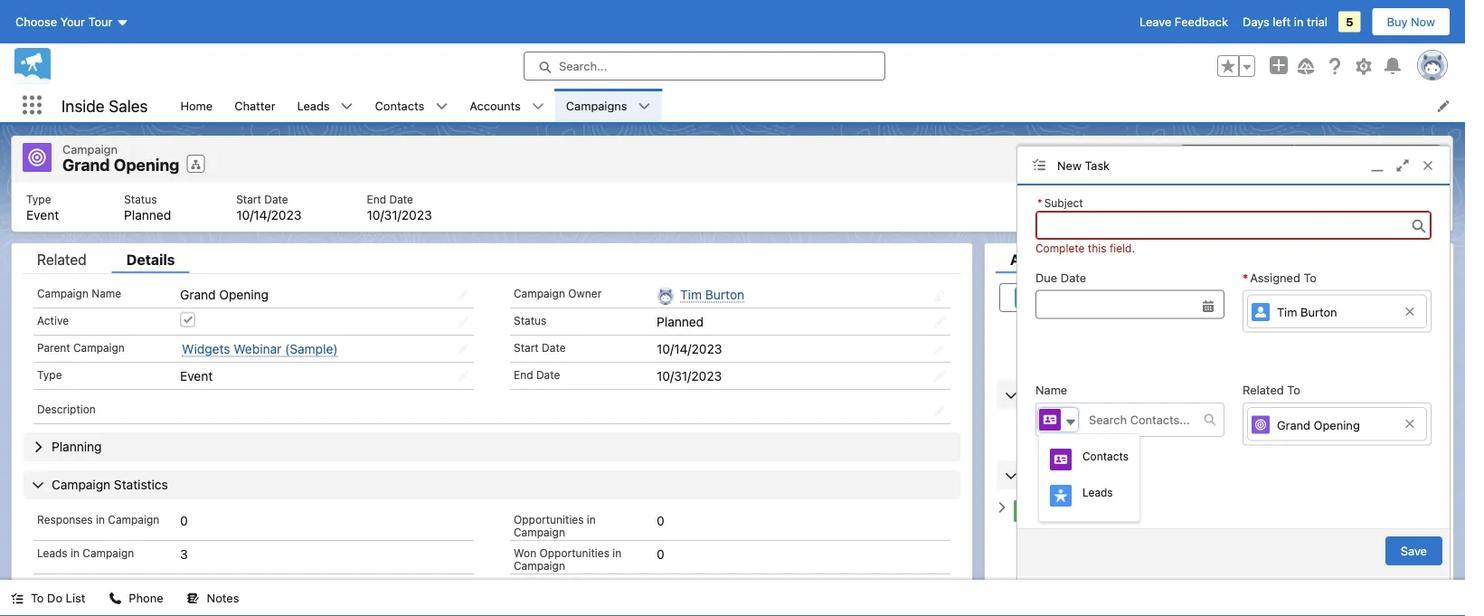 Task type: vqa. For each thing, say whether or not it's contained in the screenshot.


Task type: describe. For each thing, give the bounding box(es) containing it.
responses in campaign
[[37, 513, 159, 526]]

leads list item
[[286, 89, 364, 122]]

home link
[[170, 89, 224, 122]]

filters:
[[1185, 321, 1222, 335]]

responses
[[37, 513, 93, 526]]

1 horizontal spatial •
[[1269, 321, 1275, 335]]

0 vertical spatial 10/31/2023
[[367, 208, 432, 223]]

trial
[[1307, 15, 1328, 29]]

&
[[1088, 388, 1096, 401]]

text default image for campaigns
[[638, 100, 651, 113]]

2 horizontal spatial •
[[1347, 321, 1353, 335]]

started
[[1074, 437, 1113, 450]]

time
[[1242, 321, 1266, 335]]

upcoming
[[1025, 388, 1085, 401]]

activities inside no activities to show. get started by sending an email, scheduling a task, and more.
[[1180, 419, 1229, 433]]

0 vertical spatial tim
[[680, 287, 702, 302]]

widgets webinar (sample)
[[182, 341, 338, 356]]

opening inside new task dialog
[[1314, 418, 1361, 432]]

opportunities inside opportunities in campaign
[[514, 513, 584, 526]]

activity link
[[996, 251, 1079, 273]]

chatter link
[[224, 89, 286, 122]]

0 horizontal spatial event
[[26, 208, 59, 223]]

related for related to
[[1243, 383, 1285, 397]]

leads inside leads list item
[[297, 99, 330, 112]]

opening for campaign name
[[219, 287, 269, 302]]

type event
[[26, 193, 59, 223]]

campaign inside opportunities in campaign
[[514, 526, 565, 538]]

grand opening link
[[1248, 407, 1428, 441]]

leave feedback
[[1140, 15, 1229, 29]]

new task dialog
[[1017, 146, 1451, 580]]

planning
[[52, 439, 102, 454]]

assigned
[[1251, 271, 1301, 284]]

sending
[[1132, 437, 1176, 450]]

0 horizontal spatial name
[[92, 287, 121, 299]]

task
[[1104, 519, 1127, 533]]

1 all from the left
[[1225, 321, 1239, 335]]

webinar
[[234, 341, 282, 356]]

status for status
[[514, 314, 547, 327]]

a inside no activities to show. get started by sending an email, scheduling a task, and more.
[[1294, 437, 1301, 450]]

end date 10/31/2023
[[367, 193, 432, 223]]

contacts image
[[1040, 409, 1061, 431]]

won
[[514, 547, 537, 559]]

in inside won opportunities in campaign
[[613, 547, 622, 559]]

due
[[1036, 271, 1058, 284]]

campaign inside converted leads in campaign
[[37, 593, 89, 605]]

campaign statistics
[[52, 477, 168, 492]]

send
[[1045, 500, 1075, 515]]

text default image inside new task dialog
[[1204, 414, 1217, 426]]

leads inside converted leads in campaign
[[93, 580, 124, 593]]

leads up quote
[[1083, 486, 1114, 499]]

(sample)
[[285, 341, 338, 356]]

opportunities for $0
[[545, 580, 615, 593]]

1 horizontal spatial contacts
[[1083, 450, 1129, 463]]

text default image inside contacts list item
[[435, 100, 448, 113]]

* for * subject
[[1038, 196, 1043, 209]]

phone button
[[98, 580, 174, 616]]

planning button
[[24, 433, 961, 461]]

grand opening for campaign
[[62, 155, 179, 175]]

tour
[[88, 15, 113, 29]]

end for end date 10/31/2023
[[367, 193, 386, 206]]

planned inside list
[[124, 208, 171, 223]]

assigned to
[[1251, 271, 1317, 284]]

task image
[[1014, 501, 1036, 522]]

buy
[[1388, 15, 1408, 29]]

leave
[[1140, 15, 1172, 29]]

status for status planned
[[124, 193, 157, 206]]

start date
[[514, 341, 566, 354]]

campaign inside dropdown button
[[52, 477, 111, 492]]

to for assigned to
[[1304, 271, 1317, 284]]

campaigns link
[[555, 89, 638, 122]]

grand for campaign
[[62, 155, 110, 175]]

to do list button
[[0, 580, 96, 616]]

overdue
[[1099, 388, 1149, 401]]

do
[[47, 591, 62, 605]]

no activities to show. get started by sending an email, scheduling a task, and more.
[[1051, 419, 1389, 450]]

types
[[1373, 321, 1403, 335]]

choose
[[15, 15, 57, 29]]

text default image inside phone button
[[109, 592, 122, 605]]

list for description
[[12, 182, 1453, 232]]

date for start date 10/14/2023
[[264, 193, 288, 206]]

1 horizontal spatial tim burton link
[[1248, 295, 1428, 329]]

campaign statistics button
[[24, 471, 961, 499]]

to for related to
[[1288, 383, 1301, 397]]

complete
[[1036, 242, 1085, 254]]

date for end date
[[536, 368, 560, 381]]

home
[[180, 99, 213, 112]]

owner
[[568, 287, 602, 299]]

0 for converted leads in campaign
[[180, 580, 188, 595]]

statistics
[[114, 477, 168, 492]]

inside sales
[[62, 96, 148, 115]]

quote
[[1078, 500, 1114, 515]]

send quote link
[[1045, 500, 1114, 515]]

september  •  2023
[[1025, 468, 1132, 482]]

task,
[[1304, 437, 1330, 450]]

subject
[[1045, 196, 1084, 209]]

text default image left task image
[[996, 501, 1009, 514]]

show.
[[1247, 419, 1278, 433]]

1 vertical spatial planned
[[657, 314, 704, 329]]

text default image for leads
[[341, 100, 353, 113]]

complete this field.
[[1036, 242, 1136, 254]]

accounts link
[[459, 89, 532, 122]]

value opportunities in campaign
[[514, 580, 627, 605]]

date for start date
[[542, 341, 566, 354]]

leave feedback link
[[1140, 15, 1229, 29]]

2 all from the left
[[1278, 321, 1292, 335]]

email,
[[1196, 437, 1228, 450]]

no
[[1161, 419, 1177, 433]]

more.
[[1357, 437, 1389, 450]]

burton inside new task dialog
[[1301, 306, 1338, 319]]

days
[[1243, 15, 1270, 29]]

end for end date
[[514, 368, 533, 381]]

none text field inside new task dialog
[[1036, 211, 1432, 240]]

september  •  2023 button
[[997, 461, 1442, 490]]

accounts list item
[[459, 89, 555, 122]]

active
[[37, 314, 69, 327]]

to do list
[[31, 591, 85, 605]]

1 vertical spatial event
[[180, 368, 213, 383]]

opportunities in campaign
[[514, 513, 596, 538]]

1 horizontal spatial activities
[[1295, 321, 1344, 335]]

grand inside grand opening link
[[1278, 418, 1311, 432]]

text default image inside notes button
[[187, 592, 200, 605]]

chatter
[[235, 99, 276, 112]]

start date 10/14/2023
[[236, 193, 302, 223]]

left
[[1273, 15, 1291, 29]]

upcoming & overdue
[[1025, 388, 1149, 401]]

notes button
[[176, 580, 250, 616]]

grand for campaign name
[[180, 287, 216, 302]]

leads up converted
[[37, 547, 68, 559]]

campaigns
[[566, 99, 628, 112]]



Task type: locate. For each thing, give the bounding box(es) containing it.
1 vertical spatial burton
[[1301, 306, 1338, 319]]

1 vertical spatial tim
[[1278, 306, 1298, 319]]

• left 2023 at the right bottom of page
[[1093, 468, 1098, 482]]

1 horizontal spatial tim
[[1278, 306, 1298, 319]]

a inside send quote you had a task
[[1094, 519, 1101, 533]]

now
[[1412, 15, 1436, 29]]

all right time
[[1278, 321, 1292, 335]]

list for status
[[170, 89, 1466, 122]]

2 horizontal spatial all
[[1356, 321, 1370, 335]]

name
[[92, 287, 121, 299], [1036, 383, 1068, 397]]

to up grand opening link
[[1288, 383, 1301, 397]]

in up won opportunities in campaign on the bottom of page
[[587, 513, 596, 526]]

1 horizontal spatial name
[[1036, 383, 1068, 397]]

planned
[[124, 208, 171, 223], [657, 314, 704, 329]]

text default image inside leads list item
[[341, 100, 353, 113]]

opportunities down opportunities in campaign
[[540, 547, 610, 559]]

inside
[[62, 96, 105, 115]]

0 vertical spatial leads link
[[286, 89, 341, 122]]

your
[[60, 15, 85, 29]]

• inside dropdown button
[[1093, 468, 1098, 482]]

1 horizontal spatial *
[[1243, 271, 1249, 284]]

0 horizontal spatial burton
[[706, 287, 745, 302]]

widgets
[[182, 341, 230, 356]]

1 horizontal spatial planned
[[657, 314, 704, 329]]

date inside new task dialog
[[1061, 271, 1087, 284]]

opportunities down won opportunities in campaign on the bottom of page
[[545, 580, 615, 593]]

* subject
[[1038, 196, 1084, 209]]

this
[[1088, 242, 1107, 254]]

related for related
[[37, 251, 87, 268]]

in inside opportunities in campaign
[[587, 513, 596, 526]]

status
[[996, 546, 1443, 559]]

text default image right accounts
[[532, 100, 545, 113]]

0 vertical spatial grand
[[62, 155, 110, 175]]

1 horizontal spatial leads link
[[1040, 478, 1140, 514]]

0 for responses in campaign
[[180, 513, 188, 528]]

opportunities for 0
[[540, 547, 610, 559]]

search... button
[[524, 52, 886, 81]]

0 horizontal spatial all
[[1225, 321, 1239, 335]]

value
[[514, 580, 542, 593]]

1 horizontal spatial burton
[[1301, 306, 1338, 319]]

activities
[[1295, 321, 1344, 335], [1180, 419, 1229, 433]]

0 horizontal spatial tim burton link
[[680, 287, 745, 303]]

choose your tour button
[[14, 7, 130, 36]]

in
[[1295, 15, 1304, 29], [96, 513, 105, 526], [587, 513, 596, 526], [71, 547, 80, 559], [613, 547, 622, 559], [127, 580, 136, 593], [618, 580, 627, 593]]

1 horizontal spatial event
[[180, 368, 213, 383]]

and
[[1334, 437, 1354, 450]]

type for type
[[37, 368, 62, 381]]

1 vertical spatial to
[[1288, 383, 1301, 397]]

to right assigned
[[1304, 271, 1317, 284]]

converted
[[37, 580, 90, 593]]

campaign inside won opportunities in campaign
[[514, 559, 565, 572]]

opportunities inside value opportunities in campaign
[[545, 580, 615, 593]]

text default image left phone
[[109, 592, 122, 605]]

save button
[[1386, 537, 1443, 566]]

1 horizontal spatial status
[[514, 314, 547, 327]]

burton
[[706, 287, 745, 302], [1301, 306, 1338, 319]]

contacts up 2023 at the right bottom of page
[[1083, 450, 1129, 463]]

campaign name
[[37, 287, 121, 299]]

0 for opportunities in campaign
[[657, 513, 665, 528]]

list
[[66, 591, 85, 605]]

date inside 'end date 10/31/2023'
[[389, 193, 413, 206]]

september
[[1025, 468, 1090, 482]]

0 horizontal spatial leads link
[[286, 89, 341, 122]]

leads right chatter
[[297, 99, 330, 112]]

0 for won opportunities in campaign
[[657, 547, 665, 561]]

0 horizontal spatial contacts
[[375, 99, 425, 112]]

0 vertical spatial list
[[170, 89, 1466, 122]]

text default image left notes
[[187, 592, 200, 605]]

1 vertical spatial start
[[514, 341, 539, 354]]

1 vertical spatial grand
[[180, 287, 216, 302]]

new task
[[1058, 158, 1110, 172]]

start inside start date 10/14/2023
[[236, 193, 261, 206]]

• right time
[[1269, 321, 1275, 335]]

related to
[[1243, 383, 1301, 397]]

campaign
[[62, 142, 118, 156], [37, 287, 89, 299], [514, 287, 565, 299], [73, 341, 125, 354], [52, 477, 111, 492], [108, 513, 159, 526], [514, 526, 565, 538], [83, 547, 134, 559], [514, 559, 565, 572], [37, 593, 89, 605], [514, 593, 565, 605]]

contacts
[[375, 99, 425, 112], [1083, 450, 1129, 463]]

list containing event
[[12, 182, 1453, 232]]

leads link up had
[[1040, 478, 1140, 514]]

• left the types
[[1347, 321, 1353, 335]]

in right 'left' on the right
[[1295, 15, 1304, 29]]

0 vertical spatial contacts
[[375, 99, 425, 112]]

2 horizontal spatial to
[[1304, 271, 1317, 284]]

buy now
[[1388, 15, 1436, 29]]

to inside button
[[31, 591, 44, 605]]

related
[[37, 251, 87, 268], [1243, 383, 1285, 397]]

1 horizontal spatial 10/14/2023
[[657, 341, 722, 356]]

tim burton
[[680, 287, 745, 302], [1278, 306, 1338, 319]]

notes
[[207, 591, 239, 605]]

0 horizontal spatial related
[[37, 251, 87, 268]]

0 vertical spatial name
[[92, 287, 121, 299]]

grand opening
[[62, 155, 179, 175], [180, 287, 269, 302], [1278, 418, 1361, 432]]

event down "widgets"
[[180, 368, 213, 383]]

1 horizontal spatial tim burton
[[1278, 306, 1338, 319]]

end date
[[514, 368, 560, 381]]

start
[[236, 193, 261, 206], [514, 341, 539, 354]]

1 vertical spatial 10/14/2023
[[657, 341, 722, 356]]

2 vertical spatial to
[[31, 591, 44, 605]]

text default image inside accounts list item
[[532, 100, 545, 113]]

opening up webinar
[[219, 287, 269, 302]]

campaigns list item
[[555, 89, 662, 122]]

None text field
[[1036, 211, 1432, 240]]

text default image inside to do list button
[[11, 592, 24, 605]]

name inside new task dialog
[[1036, 383, 1068, 397]]

0 horizontal spatial status
[[124, 193, 157, 206]]

date for due date
[[1061, 271, 1087, 284]]

1 vertical spatial tim burton
[[1278, 306, 1338, 319]]

in right responses
[[96, 513, 105, 526]]

1 vertical spatial activities
[[1180, 419, 1229, 433]]

Name text field
[[1079, 404, 1204, 436]]

had
[[1070, 519, 1091, 533]]

3 all from the left
[[1356, 321, 1370, 335]]

contacts list item
[[364, 89, 459, 122]]

* for *
[[1243, 271, 1249, 284]]

2 vertical spatial opening
[[1314, 418, 1361, 432]]

0 horizontal spatial a
[[1094, 519, 1101, 533]]

end inside 'end date 10/31/2023'
[[367, 193, 386, 206]]

in down leads in campaign
[[127, 580, 136, 593]]

1 horizontal spatial contacts link
[[1040, 442, 1140, 478]]

text default image for accounts
[[532, 100, 545, 113]]

grand opening for campaign name
[[180, 287, 269, 302]]

grand up true icon
[[180, 287, 216, 302]]

1 vertical spatial type
[[37, 368, 62, 381]]

0 vertical spatial end
[[367, 193, 386, 206]]

2 vertical spatial opportunities
[[545, 580, 615, 593]]

grand up "task,"
[[1278, 418, 1311, 432]]

tim burton inside new task dialog
[[1278, 306, 1338, 319]]

opportunities inside won opportunities in campaign
[[540, 547, 610, 559]]

grand
[[62, 155, 110, 175], [180, 287, 216, 302], [1278, 418, 1311, 432]]

details link
[[112, 251, 190, 273]]

0 vertical spatial activities
[[1295, 321, 1344, 335]]

1 vertical spatial contacts link
[[1040, 442, 1140, 478]]

* left assigned
[[1243, 271, 1249, 284]]

0 horizontal spatial tim
[[680, 287, 702, 302]]

by
[[1116, 437, 1129, 450]]

1 vertical spatial *
[[1243, 271, 1249, 284]]

event up related link
[[26, 208, 59, 223]]

2 horizontal spatial grand opening
[[1278, 418, 1361, 432]]

0 horizontal spatial activities
[[1180, 419, 1229, 433]]

1 vertical spatial 10/31/2023
[[657, 368, 722, 383]]

filters: all time • all activities • all types
[[1185, 321, 1403, 335]]

start for start date
[[514, 341, 539, 354]]

3
[[180, 547, 188, 561]]

* left subject
[[1038, 196, 1043, 209]]

0 vertical spatial grand opening
[[62, 155, 179, 175]]

1 horizontal spatial opening
[[219, 287, 269, 302]]

tim inside new task dialog
[[1278, 306, 1298, 319]]

upcoming & overdue button
[[997, 380, 1442, 409]]

contacts inside list item
[[375, 99, 425, 112]]

description
[[37, 403, 96, 415]]

opening up and
[[1314, 418, 1361, 432]]

1 vertical spatial a
[[1094, 519, 1101, 533]]

in inside converted leads in campaign
[[127, 580, 136, 593]]

in up value opportunities in campaign
[[613, 547, 622, 559]]

activities up email,
[[1180, 419, 1229, 433]]

type for type event
[[26, 193, 51, 206]]

search...
[[559, 59, 608, 73]]

list containing home
[[170, 89, 1466, 122]]

0 vertical spatial tim burton
[[680, 287, 745, 302]]

save
[[1401, 544, 1428, 558]]

0 horizontal spatial opening
[[114, 155, 179, 175]]

group
[[1218, 55, 1256, 77]]

2 vertical spatial grand
[[1278, 418, 1311, 432]]

2023
[[1101, 468, 1132, 482]]

status up start date
[[514, 314, 547, 327]]

leads
[[297, 99, 330, 112], [1083, 486, 1114, 499], [37, 547, 68, 559], [93, 580, 124, 593]]

type inside type event
[[26, 193, 51, 206]]

text default image
[[341, 100, 353, 113], [532, 100, 545, 113], [638, 100, 651, 113], [996, 501, 1009, 514], [109, 592, 122, 605]]

true image
[[180, 312, 196, 327]]

date inside start date 10/14/2023
[[264, 193, 288, 206]]

text default image inside campaigns list item
[[638, 100, 651, 113]]

0 vertical spatial type
[[26, 193, 51, 206]]

choose your tour
[[15, 15, 113, 29]]

leads right list
[[93, 580, 124, 593]]

text default image right campaigns
[[638, 100, 651, 113]]

all
[[1225, 321, 1239, 335], [1278, 321, 1292, 335], [1356, 321, 1370, 335]]

date
[[264, 193, 288, 206], [389, 193, 413, 206], [1061, 271, 1087, 284], [542, 341, 566, 354], [536, 368, 560, 381]]

name down details link
[[92, 287, 121, 299]]

0 vertical spatial burton
[[706, 287, 745, 302]]

1 horizontal spatial 10/31/2023
[[657, 368, 722, 383]]

1 vertical spatial list
[[12, 182, 1453, 232]]

an
[[1179, 437, 1192, 450]]

a right had
[[1094, 519, 1101, 533]]

opportunities up won
[[514, 513, 584, 526]]

0 horizontal spatial tim burton
[[680, 287, 745, 302]]

2 horizontal spatial grand
[[1278, 418, 1311, 432]]

1 vertical spatial name
[[1036, 383, 1068, 397]]

grand opening up status planned
[[62, 155, 179, 175]]

in down responses
[[71, 547, 80, 559]]

details
[[126, 251, 175, 268]]

due date
[[1036, 271, 1087, 284]]

0 horizontal spatial contacts link
[[364, 89, 435, 122]]

1 vertical spatial contacts
[[1083, 450, 1129, 463]]

start for start date 10/14/2023
[[236, 193, 261, 206]]

5
[[1346, 15, 1354, 29]]

scheduling
[[1231, 437, 1291, 450]]

related inside new task dialog
[[1243, 383, 1285, 397]]

0 vertical spatial to
[[1304, 271, 1317, 284]]

0 vertical spatial opening
[[114, 155, 179, 175]]

contacts right leads list item
[[375, 99, 425, 112]]

opening up status planned
[[114, 155, 179, 175]]

text default image left contacts list item
[[341, 100, 353, 113]]

0 vertical spatial opportunities
[[514, 513, 584, 526]]

1 vertical spatial related
[[1243, 383, 1285, 397]]

to left the do
[[31, 591, 44, 605]]

status planned
[[124, 193, 171, 223]]

related link
[[23, 251, 101, 273]]

related up campaign name
[[37, 251, 87, 268]]

related up show.
[[1243, 383, 1285, 397]]

parent
[[37, 341, 70, 354]]

*
[[1038, 196, 1043, 209], [1243, 271, 1249, 284]]

text default image
[[435, 100, 448, 113], [1204, 414, 1217, 426], [11, 592, 24, 605], [187, 592, 200, 605]]

in inside value opportunities in campaign
[[618, 580, 627, 593]]

leads link right chatter
[[286, 89, 341, 122]]

None text field
[[1036, 290, 1225, 319]]

activity
[[1011, 251, 1065, 268]]

grand opening inside new task dialog
[[1278, 418, 1361, 432]]

0 vertical spatial planned
[[124, 208, 171, 223]]

name up contacts icon
[[1036, 383, 1068, 397]]

opening for campaign
[[114, 155, 179, 175]]

2 horizontal spatial opening
[[1314, 418, 1361, 432]]

text default image left the do
[[11, 592, 24, 605]]

1 horizontal spatial start
[[514, 341, 539, 354]]

0 horizontal spatial start
[[236, 193, 261, 206]]

1 vertical spatial opening
[[219, 287, 269, 302]]

widgets webinar (sample) link
[[182, 341, 338, 357]]

0 horizontal spatial planned
[[124, 208, 171, 223]]

1 vertical spatial status
[[514, 314, 547, 327]]

type up related link
[[26, 193, 51, 206]]

field.
[[1110, 242, 1136, 254]]

0 vertical spatial 10/14/2023
[[236, 208, 302, 223]]

1 horizontal spatial grand opening
[[180, 287, 269, 302]]

status up details
[[124, 193, 157, 206]]

activities down the assigned to on the right top of the page
[[1295, 321, 1344, 335]]

10/14/2023
[[236, 208, 302, 223], [657, 341, 722, 356]]

text default image left accounts
[[435, 100, 448, 113]]

text default image up email,
[[1204, 414, 1217, 426]]

task
[[1085, 158, 1110, 172]]

0 vertical spatial contacts link
[[364, 89, 435, 122]]

campaign inside value opportunities in campaign
[[514, 593, 565, 605]]

1 horizontal spatial to
[[1288, 383, 1301, 397]]

grand down inside in the left of the page
[[62, 155, 110, 175]]

0 vertical spatial related
[[37, 251, 87, 268]]

list
[[170, 89, 1466, 122], [12, 182, 1453, 232]]

0 horizontal spatial 10/14/2023
[[236, 208, 302, 223]]

0 horizontal spatial *
[[1038, 196, 1043, 209]]

0 vertical spatial *
[[1038, 196, 1043, 209]]

all left the types
[[1356, 321, 1370, 335]]

you
[[1047, 519, 1067, 533]]

0 horizontal spatial grand
[[62, 155, 110, 175]]

0 vertical spatial a
[[1294, 437, 1301, 450]]

in left $0
[[618, 580, 627, 593]]

1 vertical spatial leads link
[[1040, 478, 1140, 514]]

date for end date 10/31/2023
[[389, 193, 413, 206]]

0 horizontal spatial 10/31/2023
[[367, 208, 432, 223]]

0 vertical spatial event
[[26, 208, 59, 223]]

campaign owner
[[514, 287, 602, 299]]

1 vertical spatial opportunities
[[540, 547, 610, 559]]

grand opening up true icon
[[180, 287, 269, 302]]

buy now button
[[1372, 7, 1451, 36]]

grand opening up "task,"
[[1278, 418, 1361, 432]]

0 horizontal spatial end
[[367, 193, 386, 206]]

1 horizontal spatial related
[[1243, 383, 1285, 397]]

a left "task,"
[[1294, 437, 1301, 450]]

0 vertical spatial start
[[236, 193, 261, 206]]

accounts
[[470, 99, 521, 112]]

status inside status planned
[[124, 193, 157, 206]]

new
[[1058, 158, 1082, 172]]

0 horizontal spatial grand opening
[[62, 155, 179, 175]]

1 vertical spatial end
[[514, 368, 533, 381]]

sales
[[109, 96, 148, 115]]

send quote you had a task
[[1045, 500, 1127, 533]]

all left time
[[1225, 321, 1239, 335]]

phone
[[129, 591, 163, 605]]

parent campaign
[[37, 341, 125, 354]]

type down parent
[[37, 368, 62, 381]]



